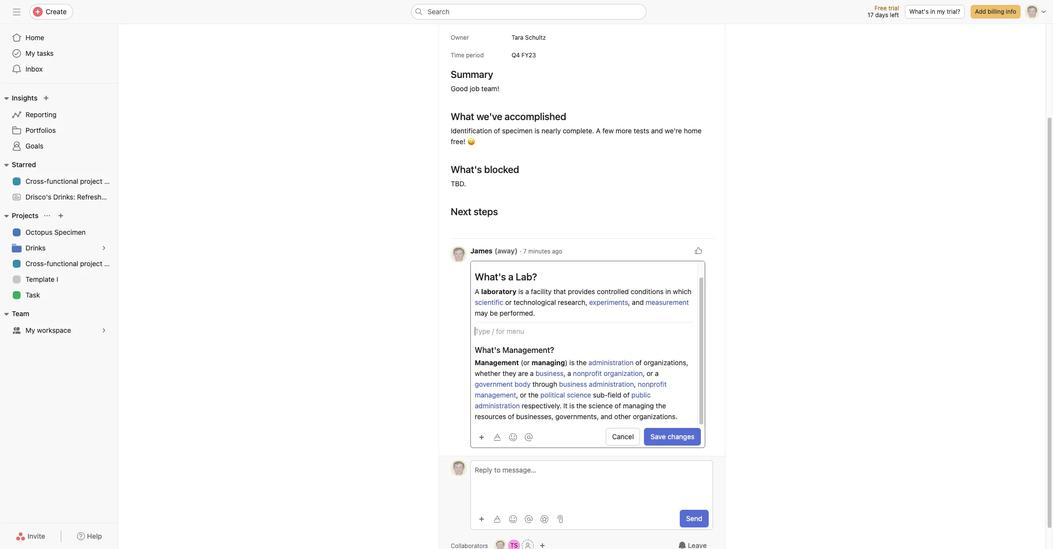 Task type: locate. For each thing, give the bounding box(es) containing it.
cross- up the drisco's
[[26, 177, 47, 185]]

0 horizontal spatial a
[[475, 288, 480, 296]]

of inside identification of specimen is nearly complete. a few more tests and we're home free!
[[494, 127, 500, 135]]

what's up the laboratory
[[475, 271, 506, 283]]

2 cross-functional project plan link from the top
[[6, 256, 118, 272]]

2 horizontal spatial and
[[651, 127, 663, 135]]

, inside a laboratory is a facility that provides controlled conditions in which scientific or technological research, experiments , and measurement
[[628, 298, 630, 307]]

business down management (or managing ) is the administration
[[536, 369, 564, 378]]

functional up drinks:
[[47, 177, 78, 185]]

schultz
[[525, 34, 546, 41]]

cross-functional project plan link
[[6, 174, 118, 189], [6, 256, 118, 272]]

is left nearly
[[535, 127, 540, 135]]

1 at mention image from the top
[[525, 434, 533, 441]]

emoji image
[[509, 515, 517, 523]]

recommendation
[[119, 193, 175, 201]]

billing
[[988, 8, 1005, 15]]

template i
[[26, 275, 58, 284]]

is right )
[[570, 359, 575, 367]]

1 cross-functional project plan from the top
[[26, 177, 118, 185]]

0 vertical spatial or
[[505, 298, 512, 307]]

conditions
[[631, 288, 664, 296]]

2 horizontal spatial or
[[647, 369, 653, 378]]

summary good job team!
[[451, 69, 499, 93]]

what's for what's a lab?
[[475, 271, 506, 283]]

1 toolbar from the top
[[475, 430, 538, 444]]

project up the drisco's drinks: refreshment recommendation link
[[80, 177, 102, 185]]

of down what we've accomplished
[[494, 127, 500, 135]]

octopus specimen
[[26, 228, 86, 237]]

0 vertical spatial science
[[567, 391, 591, 399]]

cross- inside starred element
[[26, 177, 47, 185]]

2 functional from the top
[[47, 260, 78, 268]]

1 vertical spatial managing
[[623, 402, 654, 410]]

functional down "drinks" link
[[47, 260, 78, 268]]

technological
[[514, 298, 556, 307]]

send button
[[680, 510, 709, 528]]

and left other
[[601, 413, 613, 421]]

1 horizontal spatial and
[[632, 298, 644, 307]]

1 vertical spatial cross-functional project plan
[[26, 260, 118, 268]]

what's in my trial?
[[910, 8, 961, 15]]

what's blocked tbd.
[[451, 164, 519, 188]]

performed.
[[500, 309, 535, 317]]

0 horizontal spatial in
[[666, 288, 671, 296]]

at mention image right emoji icon
[[525, 434, 533, 441]]

0 vertical spatial toolbar
[[475, 430, 538, 444]]

1 horizontal spatial nonprofit
[[638, 380, 667, 389]]

we've accomplished
[[477, 111, 566, 122]]

a
[[508, 271, 514, 283], [526, 288, 529, 296], [530, 369, 534, 378], [568, 369, 571, 378], [655, 369, 659, 378]]

a left few
[[596, 127, 601, 135]]

functional for first cross-functional project plan link from the bottom of the page
[[47, 260, 78, 268]]

science
[[567, 391, 591, 399], [589, 402, 613, 410]]

nonprofit up business administration "link"
[[573, 369, 602, 378]]

1 vertical spatial cross-functional project plan link
[[6, 256, 118, 272]]

0 vertical spatial ja button
[[451, 247, 467, 263]]

project
[[80, 177, 102, 185], [80, 260, 102, 268]]

2 vertical spatial and
[[601, 413, 613, 421]]

home
[[26, 33, 44, 42]]

nonprofit up "public"
[[638, 380, 667, 389]]

project down see details, drinks image
[[80, 260, 102, 268]]

functional inside projects element
[[47, 260, 78, 268]]

see details, drinks image
[[101, 245, 107, 251]]

toolbar
[[475, 430, 538, 444], [475, 512, 567, 526]]

and
[[651, 127, 663, 135], [632, 298, 644, 307], [601, 413, 613, 421]]

insert an object image
[[479, 516, 485, 522]]

0 vertical spatial cross-functional project plan
[[26, 177, 118, 185]]

free!
[[451, 137, 466, 146]]

cross-functional project plan link up drinks:
[[6, 174, 118, 189]]

17
[[868, 11, 874, 19]]

in left my
[[931, 8, 936, 15]]

2 vertical spatial or
[[520, 391, 527, 399]]

1 ja from the top
[[456, 251, 462, 258]]

cross- for first cross-functional project plan link from the bottom of the page
[[26, 260, 47, 268]]

0 vertical spatial nonprofit
[[573, 369, 602, 378]]

invite button
[[9, 528, 52, 546]]

0 vertical spatial ja
[[456, 251, 462, 258]]

0 horizontal spatial nonprofit
[[573, 369, 602, 378]]

0 vertical spatial project
[[80, 177, 102, 185]]

goals link
[[6, 138, 112, 154]]

a right the are at the bottom
[[530, 369, 534, 378]]

managing
[[532, 359, 565, 367], [623, 402, 654, 410]]

science inside 'respectively. it is the science of managing the resources of businesses, governments, and other organizations.'
[[589, 402, 613, 410]]

is down lab?
[[519, 288, 524, 296]]

1 vertical spatial and
[[632, 298, 644, 307]]

project inside starred element
[[80, 177, 102, 185]]

insights button
[[0, 92, 37, 104]]

1 horizontal spatial managing
[[623, 402, 654, 410]]

projects
[[12, 211, 38, 220]]

management
[[475, 359, 519, 367]]

cross-functional project plan inside projects element
[[26, 260, 118, 268]]

2 my from the top
[[26, 326, 35, 335]]

resources
[[475, 413, 506, 421]]

1 vertical spatial plan
[[104, 260, 118, 268]]

or up performed.
[[505, 298, 512, 307]]

0 vertical spatial plan
[[104, 177, 118, 185]]

1 vertical spatial toolbar
[[475, 512, 567, 526]]

of up organization
[[636, 359, 642, 367]]

measurement link
[[646, 298, 689, 307]]

1 functional from the top
[[47, 177, 78, 185]]

starred button
[[0, 159, 36, 171]]

administration up nonprofit organization 'link'
[[589, 359, 634, 367]]

save
[[651, 433, 666, 441]]

0 vertical spatial in
[[931, 8, 936, 15]]

add or remove collaborators image down appreciations icon
[[540, 543, 546, 549]]

my inside the global element
[[26, 49, 35, 57]]

0 vertical spatial and
[[651, 127, 663, 135]]

1 vertical spatial my
[[26, 326, 35, 335]]

in inside what's in my trial? button
[[931, 8, 936, 15]]

1 vertical spatial in
[[666, 288, 671, 296]]

1 vertical spatial functional
[[47, 260, 78, 268]]

science for the
[[589, 402, 613, 410]]

of inside of organizations, whether they are a
[[636, 359, 642, 367]]

0 vertical spatial what's
[[910, 8, 929, 15]]

0 horizontal spatial managing
[[532, 359, 565, 367]]

cross- inside projects element
[[26, 260, 47, 268]]

0 horizontal spatial or
[[505, 298, 512, 307]]

create
[[46, 7, 67, 16]]

the up organizations.
[[656, 402, 666, 410]]

research,
[[558, 298, 588, 307]]

functional for second cross-functional project plan link from the bottom
[[47, 177, 78, 185]]

add or remove collaborators image
[[508, 540, 520, 550], [540, 543, 546, 549]]

cross-functional project plan up drinks:
[[26, 177, 118, 185]]

a up technological
[[526, 288, 529, 296]]

a inside a laboratory is a facility that provides controlled conditions in which scientific or technological research, experiments , and measurement
[[526, 288, 529, 296]]

1 horizontal spatial in
[[931, 8, 936, 15]]

formatting image
[[494, 434, 501, 441]]

in up measurement link
[[666, 288, 671, 296]]

respectively.
[[522, 402, 562, 410]]

plan up drisco's drinks: refreshment recommendation
[[104, 177, 118, 185]]

2 project from the top
[[80, 260, 102, 268]]

plan for second cross-functional project plan link from the bottom
[[104, 177, 118, 185]]

cross- down drinks
[[26, 260, 47, 268]]

body
[[515, 380, 531, 389]]

administration up field on the right of the page
[[589, 380, 634, 389]]

a inside identification of specimen is nearly complete. a few more tests and we're home free!
[[596, 127, 601, 135]]

what's
[[910, 8, 929, 15], [475, 271, 506, 283], [475, 346, 501, 355]]

cross-functional project plan down "drinks" link
[[26, 260, 118, 268]]

free
[[875, 4, 887, 12]]

1 vertical spatial what's
[[475, 271, 506, 283]]

organization
[[604, 369, 643, 378]]

time
[[451, 52, 465, 59]]

my down team
[[26, 326, 35, 335]]

0 vertical spatial cross-functional project plan link
[[6, 174, 118, 189]]

formatting image
[[494, 515, 501, 523]]

2 plan from the top
[[104, 260, 118, 268]]

the up 'respectively.'
[[529, 391, 539, 399]]

my left tasks
[[26, 49, 35, 57]]

0 vertical spatial at mention image
[[525, 434, 533, 441]]

0 horizontal spatial add or remove collaborators image
[[508, 540, 520, 550]]

(or
[[521, 359, 530, 367]]

a up scientific
[[475, 288, 480, 296]]

nonprofit management
[[475, 380, 669, 399]]

what's inside button
[[910, 8, 929, 15]]

in
[[931, 8, 936, 15], [666, 288, 671, 296]]

1 ja button from the top
[[451, 247, 467, 263]]

1 cross- from the top
[[26, 177, 47, 185]]

public administration
[[475, 391, 653, 410]]

drisco's drinks: refreshment recommendation link
[[6, 189, 175, 205]]

1 vertical spatial or
[[647, 369, 653, 378]]

free trial 17 days left
[[868, 4, 899, 19]]

1 vertical spatial science
[[589, 402, 613, 410]]

functional inside starred element
[[47, 177, 78, 185]]

left
[[890, 11, 899, 19]]

or down organizations,
[[647, 369, 653, 378]]

what's up management
[[475, 346, 501, 355]]

2 toolbar from the top
[[475, 512, 567, 526]]

toolbar for send
[[475, 512, 567, 526]]

1 vertical spatial ja
[[456, 465, 462, 472]]

my inside teams 'element'
[[26, 326, 35, 335]]

at mention image right emoji image
[[525, 515, 533, 523]]

0 horizontal spatial and
[[601, 413, 613, 421]]

octopus
[[26, 228, 53, 237]]

2 cross- from the top
[[26, 260, 47, 268]]

and right the tests
[[651, 127, 663, 135]]

administration down management
[[475, 402, 520, 410]]

cross-
[[26, 177, 47, 185], [26, 260, 47, 268]]

0 vertical spatial my
[[26, 49, 35, 57]]

what's left my
[[910, 8, 929, 15]]

0 vertical spatial administration
[[589, 359, 634, 367]]

summary
[[451, 69, 493, 80]]

0 vertical spatial functional
[[47, 177, 78, 185]]

managing down "public"
[[623, 402, 654, 410]]

administration
[[589, 359, 634, 367], [589, 380, 634, 389], [475, 402, 520, 410]]

project for second cross-functional project plan link from the bottom
[[80, 177, 102, 185]]

insights element
[[0, 89, 118, 156]]

plan
[[104, 177, 118, 185], [104, 260, 118, 268]]

a
[[596, 127, 601, 135], [475, 288, 480, 296]]

is right it
[[570, 402, 575, 410]]

see details, my workspace image
[[101, 328, 107, 334]]

workspace
[[37, 326, 71, 335]]

1 vertical spatial project
[[80, 260, 102, 268]]

0 vertical spatial a
[[596, 127, 601, 135]]

time period
[[451, 52, 484, 59]]

hide sidebar image
[[13, 8, 21, 16]]

global element
[[0, 24, 118, 83]]

and down 'conditions'
[[632, 298, 644, 307]]

1 vertical spatial nonprofit
[[638, 380, 667, 389]]

2 vertical spatial administration
[[475, 402, 520, 410]]

add or remove collaborators image down emoji image
[[508, 540, 520, 550]]

plan inside projects element
[[104, 260, 118, 268]]

of down field on the right of the page
[[615, 402, 621, 410]]

save changes button
[[644, 428, 701, 446]]

business up , or the political science sub-field of
[[559, 380, 587, 389]]

2 cross-functional project plan from the top
[[26, 260, 118, 268]]

tara schultz
[[512, 34, 546, 41]]

a inside a laboratory is a facility that provides controlled conditions in which scientific or technological research, experiments , and measurement
[[475, 288, 480, 296]]

1 my from the top
[[26, 49, 35, 57]]

plan inside starred element
[[104, 177, 118, 185]]

1 vertical spatial cross-
[[26, 260, 47, 268]]

my workspace
[[26, 326, 71, 335]]

task link
[[6, 288, 112, 303]]

1 vertical spatial ja button
[[451, 461, 467, 476]]

or down the body
[[520, 391, 527, 399]]

2 at mention image from the top
[[525, 515, 533, 523]]

1 vertical spatial a
[[475, 288, 480, 296]]

1 plan from the top
[[104, 177, 118, 185]]

search
[[428, 7, 450, 16]]

(away)
[[495, 247, 518, 255]]

what's blocked
[[451, 164, 519, 175]]

cross-functional project plan
[[26, 177, 118, 185], [26, 260, 118, 268]]

nonprofit management link
[[475, 380, 669, 399]]

attach a file or paste an image image
[[556, 515, 564, 523]]

plan down see details, drinks image
[[104, 260, 118, 268]]

drinks link
[[6, 240, 112, 256]]

1 vertical spatial at mention image
[[525, 515, 533, 523]]

ja button
[[451, 247, 467, 263], [451, 461, 467, 476]]

managing up business link
[[532, 359, 565, 367]]

is inside a laboratory is a facility that provides controlled conditions in which scientific or technological research, experiments , and measurement
[[519, 288, 524, 296]]

0 vertical spatial cross-
[[26, 177, 47, 185]]

complete.
[[563, 127, 594, 135]]

scientific link
[[475, 298, 504, 307]]

whether
[[475, 369, 501, 378]]

minutes
[[529, 248, 551, 255]]

laboratory
[[481, 288, 517, 296]]

administration inside public administration
[[475, 402, 520, 410]]

new project or portfolio image
[[58, 213, 64, 219]]

2 vertical spatial what's
[[475, 346, 501, 355]]

are
[[518, 369, 528, 378]]

cross-functional project plan link up i
[[6, 256, 118, 272]]

1 project from the top
[[80, 177, 102, 185]]

1 horizontal spatial a
[[596, 127, 601, 135]]

7
[[524, 248, 527, 255]]

ja button for edit comment document
[[451, 247, 467, 263]]

team
[[12, 310, 29, 318]]

1 vertical spatial administration
[[589, 380, 634, 389]]

1 vertical spatial business
[[559, 380, 587, 389]]

administration inside business , a nonprofit organization , or a government body through business administration ,
[[589, 380, 634, 389]]

through
[[533, 380, 557, 389]]

at mention image
[[525, 434, 533, 441], [525, 515, 533, 523]]

2 ja button from the top
[[451, 461, 467, 476]]



Task type: describe. For each thing, give the bounding box(es) containing it.
at mention image for cancel
[[525, 434, 533, 441]]

identification of specimen is nearly complete. a few more tests and we're home free!
[[451, 127, 704, 146]]

what's for what's management?
[[475, 346, 501, 355]]

they
[[503, 369, 517, 378]]

task
[[26, 291, 40, 299]]

show options, current sort, top image
[[44, 213, 50, 219]]

managing inside 'respectively. it is the science of managing the resources of businesses, governments, and other organizations.'
[[623, 402, 654, 410]]

tasks
[[37, 49, 54, 57]]

insights
[[12, 94, 37, 102]]

james
[[471, 247, 493, 255]]

field
[[608, 391, 622, 399]]

cross-functional project plan inside starred element
[[26, 177, 118, 185]]

tests
[[634, 127, 650, 135]]

the right )
[[577, 359, 587, 367]]

a down )
[[568, 369, 571, 378]]

governments,
[[556, 413, 599, 421]]

trial
[[889, 4, 899, 12]]

new image
[[43, 95, 49, 101]]

james link
[[471, 247, 493, 255]]

project for first cross-functional project plan link from the bottom of the page
[[80, 260, 102, 268]]

political science link
[[541, 391, 591, 399]]

·
[[520, 247, 522, 255]]

cancel
[[612, 433, 634, 441]]

or inside a laboratory is a facility that provides controlled conditions in which scientific or technological research, experiments , and measurement
[[505, 298, 512, 307]]

drinks:
[[53, 193, 75, 201]]

measurement
[[646, 298, 689, 307]]

a left lab?
[[508, 271, 514, 283]]

home link
[[6, 30, 112, 46]]

organizations.
[[633, 413, 678, 421]]

my workspace link
[[6, 323, 112, 339]]

nonprofit inside business , a nonprofit organization , or a government body through business administration ,
[[573, 369, 602, 378]]

identification
[[451, 127, 492, 135]]

starred element
[[0, 156, 175, 207]]

cancel button
[[606, 428, 641, 446]]

0 vertical spatial business
[[536, 369, 564, 378]]

1 horizontal spatial or
[[520, 391, 527, 399]]

or inside business , a nonprofit organization , or a government body through business administration ,
[[647, 369, 653, 378]]

emoji image
[[509, 434, 517, 441]]

we're
[[665, 127, 682, 135]]

the up governments, in the right bottom of the page
[[577, 402, 587, 410]]

ja button for toolbar corresponding to send
[[451, 461, 467, 476]]

administration link
[[589, 359, 634, 367]]

i
[[56, 275, 58, 284]]

and inside identification of specimen is nearly complete. a few more tests and we're home free!
[[651, 127, 663, 135]]

changes
[[668, 433, 695, 441]]

government
[[475, 380, 513, 389]]

specimen
[[54, 228, 86, 237]]

science for political
[[567, 391, 591, 399]]

home
[[684, 127, 702, 135]]

lab?
[[516, 271, 537, 283]]

add billing info
[[975, 8, 1017, 15]]

my for my tasks
[[26, 49, 35, 57]]

what we've accomplished
[[451, 111, 566, 122]]

more
[[616, 127, 632, 135]]

be
[[490, 309, 498, 317]]

and inside a laboratory is a facility that provides controlled conditions in which scientific or technological research, experiments , and measurement
[[632, 298, 644, 307]]

a inside of organizations, whether they are a
[[530, 369, 534, 378]]

projects button
[[0, 210, 38, 222]]

nonprofit inside nonprofit management
[[638, 380, 667, 389]]

invite
[[28, 532, 45, 541]]

search list box
[[411, 4, 646, 20]]

nearly
[[542, 127, 561, 135]]

at mention image for send
[[525, 515, 533, 523]]

)
[[565, 359, 568, 367]]

that
[[554, 288, 566, 296]]

projects element
[[0, 207, 118, 305]]

next steps
[[451, 206, 498, 217]]

tbd.
[[451, 180, 466, 188]]

scientific
[[475, 298, 504, 307]]

tara
[[512, 34, 524, 41]]

of organizations, whether they are a
[[475, 359, 690, 378]]

businesses,
[[516, 413, 554, 421]]

of up emoji icon
[[508, 413, 515, 421]]

experiments
[[589, 298, 628, 307]]

organizations,
[[644, 359, 689, 367]]

0 likes. click to like this task image
[[695, 247, 703, 255]]

and inside 'respectively. it is the science of managing the resources of businesses, governments, and other organizations.'
[[601, 413, 613, 421]]

experiments link
[[589, 298, 628, 307]]

controlled
[[597, 288, 629, 296]]

inbox
[[26, 65, 43, 73]]

what's management?
[[475, 346, 554, 355]]

management (or managing ) is the administration
[[475, 359, 634, 367]]

2 ja from the top
[[456, 465, 462, 472]]

a down organizations,
[[655, 369, 659, 378]]

insert an object image
[[479, 435, 485, 440]]

job
[[470, 84, 480, 93]]

0 vertical spatial managing
[[532, 359, 565, 367]]

😀 image
[[467, 138, 475, 146]]

refreshment
[[77, 193, 118, 201]]

days
[[876, 11, 889, 19]]

business link
[[536, 369, 564, 378]]

portfolios
[[26, 126, 56, 134]]

in inside a laboratory is a facility that provides controlled conditions in which scientific or technological research, experiments , and measurement
[[666, 288, 671, 296]]

teams element
[[0, 305, 118, 341]]

1 horizontal spatial add or remove collaborators image
[[540, 543, 546, 549]]

management
[[475, 391, 516, 399]]

owner
[[451, 34, 469, 41]]

what's for what's in my trial?
[[910, 8, 929, 15]]

is inside 'respectively. it is the science of managing the resources of businesses, governments, and other organizations.'
[[570, 402, 575, 410]]

plan for first cross-functional project plan link from the bottom of the page
[[104, 260, 118, 268]]

business administration link
[[559, 380, 634, 389]]

team button
[[0, 308, 29, 320]]

is inside identification of specimen is nearly complete. a few more tests and we're home free!
[[535, 127, 540, 135]]

edit comment document
[[471, 249, 698, 422]]

period
[[466, 52, 484, 59]]

ago
[[552, 248, 563, 255]]

cross- for second cross-functional project plan link from the bottom
[[26, 177, 47, 185]]

save changes
[[651, 433, 695, 441]]

of right field on the right of the page
[[623, 391, 630, 399]]

my for my workspace
[[26, 326, 35, 335]]

fy23
[[522, 51, 536, 59]]

drisco's drinks: refreshment recommendation
[[26, 193, 175, 201]]

james (away) · 7 minutes ago
[[471, 247, 563, 255]]

toolbar for cancel
[[475, 430, 538, 444]]

my tasks
[[26, 49, 54, 57]]

appreciations image
[[541, 515, 549, 523]]

trial?
[[947, 8, 961, 15]]

public administration link
[[475, 391, 653, 410]]

nonprofit organization link
[[573, 369, 643, 378]]

1 cross-functional project plan link from the top
[[6, 174, 118, 189]]

octopus specimen link
[[6, 225, 112, 240]]

progress
[[451, 16, 476, 24]]

add billing info button
[[971, 5, 1021, 19]]



Task type: vqa. For each thing, say whether or not it's contained in the screenshot.
May
yes



